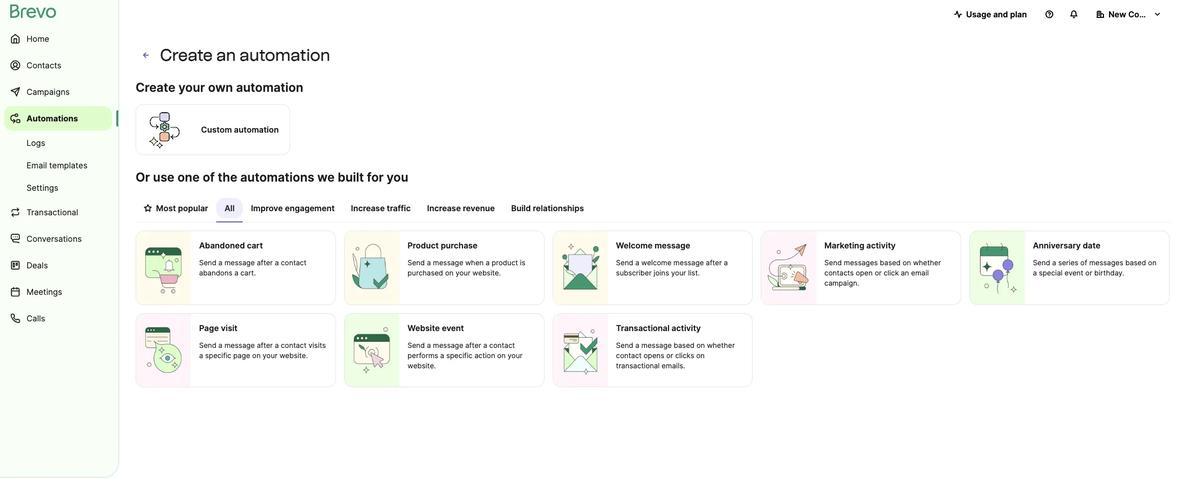 Task type: locate. For each thing, give the bounding box(es) containing it.
contact for page visit
[[281, 341, 307, 349]]

activity up send messages based on whether contacts open or click an email campaign.
[[867, 240, 896, 250]]

templates
[[49, 160, 88, 170]]

0 vertical spatial transactional
[[27, 207, 78, 217]]

send up contacts
[[825, 258, 842, 267]]

increase for increase traffic
[[351, 203, 385, 213]]

or up emails.
[[667, 351, 674, 359]]

based inside send a series of messages based on a special event or birthday.
[[1126, 258, 1147, 267]]

message inside send a welcome message after a subscriber joins your list.
[[674, 258, 704, 267]]

most
[[156, 203, 176, 213]]

message up opens
[[642, 341, 672, 349]]

0 vertical spatial event
[[1065, 268, 1084, 277]]

0 horizontal spatial an
[[217, 45, 236, 65]]

specific for event
[[446, 351, 473, 359]]

most popular link
[[136, 198, 216, 221]]

transactional up opens
[[616, 323, 670, 333]]

website. for page visit
[[280, 351, 308, 359]]

increase traffic
[[351, 203, 411, 213]]

1 vertical spatial create
[[136, 80, 176, 95]]

specific inside send a message after a contact performs a specific action on your website.
[[446, 351, 473, 359]]

welcome
[[616, 240, 653, 250]]

0 horizontal spatial event
[[442, 323, 464, 333]]

an inside send messages based on whether contacts open or click an email campaign.
[[901, 268, 909, 277]]

after for website event
[[465, 341, 481, 349]]

1 vertical spatial transactional
[[616, 323, 670, 333]]

send inside send a message after a contact performs a specific action on your website.
[[408, 341, 425, 349]]

after inside send a message after a contact performs a specific action on your website.
[[465, 341, 481, 349]]

after inside send a message after a contact abandons a cart.
[[257, 258, 273, 267]]

birthday.
[[1095, 268, 1125, 277]]

1 messages from the left
[[844, 258, 878, 267]]

messages
[[844, 258, 878, 267], [1090, 258, 1124, 267]]

dxrbf image
[[144, 204, 152, 212]]

send down page at the left
[[199, 341, 217, 349]]

your down when
[[456, 268, 471, 277]]

after inside send a welcome message after a subscriber joins your list.
[[706, 258, 722, 267]]

specific inside send a message after a contact visits a specific page on your website.
[[205, 351, 231, 359]]

1 vertical spatial event
[[442, 323, 464, 333]]

send inside send messages based on whether contacts open or click an email campaign.
[[825, 258, 842, 267]]

message inside send a message based on whether contact opens or clicks on transactional emails.
[[642, 341, 672, 349]]

purchased
[[408, 268, 443, 277]]

message inside the send a message when a product is purchased on your website.
[[433, 258, 463, 267]]

custom automation
[[201, 124, 279, 135]]

send inside send a series of messages based on a special event or birthday.
[[1033, 258, 1051, 267]]

new company
[[1109, 9, 1166, 19]]

send a welcome message after a subscriber joins your list.
[[616, 258, 728, 277]]

0 vertical spatial of
[[203, 170, 215, 185]]

automation inside button
[[234, 124, 279, 135]]

new company button
[[1089, 4, 1170, 24]]

contacts
[[27, 60, 61, 70]]

build relationships
[[511, 203, 584, 213]]

1 vertical spatial an
[[901, 268, 909, 277]]

2 horizontal spatial website.
[[473, 268, 501, 277]]

after
[[257, 258, 273, 267], [706, 258, 722, 267], [257, 341, 273, 349], [465, 341, 481, 349]]

0 horizontal spatial activity
[[672, 323, 701, 333]]

1 vertical spatial whether
[[707, 341, 735, 349]]

cart
[[247, 240, 263, 250]]

your right "action"
[[508, 351, 523, 359]]

0 vertical spatial an
[[217, 45, 236, 65]]

email templates link
[[4, 155, 112, 175]]

or inside send a series of messages based on a special event or birthday.
[[1086, 268, 1093, 277]]

1 horizontal spatial activity
[[867, 240, 896, 250]]

send for marketing
[[825, 258, 842, 267]]

0 horizontal spatial increase
[[351, 203, 385, 213]]

2 vertical spatial automation
[[234, 124, 279, 135]]

or use one of the automations we built for you
[[136, 170, 409, 185]]

send a message after a contact performs a specific action on your website.
[[408, 341, 523, 370]]

1 horizontal spatial based
[[880, 258, 901, 267]]

of for the
[[203, 170, 215, 185]]

of right the series
[[1081, 258, 1088, 267]]

on
[[903, 258, 912, 267], [1149, 258, 1157, 267], [445, 268, 454, 277], [697, 341, 705, 349], [252, 351, 261, 359], [497, 351, 506, 359], [697, 351, 705, 359]]

send inside the send a message when a product is purchased on your website.
[[408, 258, 425, 267]]

create for create an automation
[[160, 45, 213, 65]]

1 vertical spatial activity
[[672, 323, 701, 333]]

send inside send a message after a contact visits a specific page on your website.
[[199, 341, 217, 349]]

contact inside send a message after a contact visits a specific page on your website.
[[281, 341, 307, 349]]

1 horizontal spatial of
[[1081, 258, 1088, 267]]

increase
[[351, 203, 385, 213], [427, 203, 461, 213]]

whether
[[914, 258, 941, 267], [707, 341, 735, 349]]

0 horizontal spatial or
[[667, 351, 674, 359]]

1 vertical spatial of
[[1081, 258, 1088, 267]]

event down the series
[[1065, 268, 1084, 277]]

send for website
[[408, 341, 425, 349]]

contact inside send a message after a contact abandons a cart.
[[281, 258, 307, 267]]

contact inside send a message based on whether contact opens or clicks on transactional emails.
[[616, 351, 642, 359]]

after for abandoned cart
[[257, 258, 273, 267]]

1 horizontal spatial event
[[1065, 268, 1084, 277]]

1 horizontal spatial website.
[[408, 361, 436, 370]]

0 vertical spatial activity
[[867, 240, 896, 250]]

0 horizontal spatial whether
[[707, 341, 735, 349]]

send inside send a message after a contact abandons a cart.
[[199, 258, 217, 267]]

specific left "action"
[[446, 351, 473, 359]]

message up list. on the bottom of page
[[674, 258, 704, 267]]

plan
[[1011, 9, 1027, 19]]

on inside send messages based on whether contacts open or click an email campaign.
[[903, 258, 912, 267]]

whether inside send messages based on whether contacts open or click an email campaign.
[[914, 258, 941, 267]]

and
[[994, 9, 1009, 19]]

1 horizontal spatial messages
[[1090, 258, 1124, 267]]

or left the birthday.
[[1086, 268, 1093, 277]]

anniversary date
[[1033, 240, 1101, 250]]

event
[[1065, 268, 1084, 277], [442, 323, 464, 333]]

email
[[911, 268, 929, 277]]

on inside send a message after a contact performs a specific action on your website.
[[497, 351, 506, 359]]

an up own
[[217, 45, 236, 65]]

message up cart.
[[225, 258, 255, 267]]

message up page
[[225, 341, 255, 349]]

open
[[856, 268, 873, 277]]

send for transactional
[[616, 341, 634, 349]]

or inside send a message based on whether contact opens or clicks on transactional emails.
[[667, 351, 674, 359]]

send inside send a message based on whether contact opens or clicks on transactional emails.
[[616, 341, 634, 349]]

1 horizontal spatial or
[[875, 268, 882, 277]]

website. inside send a message after a contact performs a specific action on your website.
[[408, 361, 436, 370]]

0 horizontal spatial of
[[203, 170, 215, 185]]

message down product purchase
[[433, 258, 463, 267]]

new
[[1109, 9, 1127, 19]]

home
[[27, 34, 49, 44]]

1 specific from the left
[[205, 351, 231, 359]]

contact inside send a message after a contact performs a specific action on your website.
[[490, 341, 515, 349]]

1 vertical spatial automation
[[236, 80, 303, 95]]

we
[[317, 170, 335, 185]]

2 horizontal spatial based
[[1126, 258, 1147, 267]]

transactional inside "link"
[[27, 207, 78, 217]]

0 horizontal spatial messages
[[844, 258, 878, 267]]

opens
[[644, 351, 665, 359]]

automation
[[240, 45, 330, 65], [236, 80, 303, 95], [234, 124, 279, 135]]

message inside send a message after a contact performs a specific action on your website.
[[433, 341, 463, 349]]

message for transactional activity
[[642, 341, 672, 349]]

performs
[[408, 351, 438, 359]]

marketing activity
[[825, 240, 896, 250]]

increase left revenue
[[427, 203, 461, 213]]

improve engagement link
[[243, 198, 343, 221]]

1 increase from the left
[[351, 203, 385, 213]]

transactional down the settings link
[[27, 207, 78, 217]]

0 vertical spatial create
[[160, 45, 213, 65]]

1 horizontal spatial increase
[[427, 203, 461, 213]]

send up abandons
[[199, 258, 217, 267]]

specific
[[205, 351, 231, 359], [446, 351, 473, 359]]

0 horizontal spatial transactional
[[27, 207, 78, 217]]

joins
[[654, 268, 669, 277]]

contact
[[281, 258, 307, 267], [281, 341, 307, 349], [490, 341, 515, 349], [616, 351, 642, 359]]

your right page
[[263, 351, 278, 359]]

message for abandoned cart
[[225, 258, 255, 267]]

0 vertical spatial automation
[[240, 45, 330, 65]]

email templates
[[27, 160, 88, 170]]

after for page visit
[[257, 341, 273, 349]]

contact for website event
[[490, 341, 515, 349]]

the
[[218, 170, 237, 185]]

of left the
[[203, 170, 215, 185]]

message down 'website event' at the left of page
[[433, 341, 463, 349]]

0 horizontal spatial based
[[674, 341, 695, 349]]

0 vertical spatial website.
[[473, 268, 501, 277]]

clicks
[[676, 351, 695, 359]]

after inside send a message after a contact visits a specific page on your website.
[[257, 341, 273, 349]]

an right click
[[901, 268, 909, 277]]

of inside send a series of messages based on a special event or birthday.
[[1081, 258, 1088, 267]]

2 vertical spatial website.
[[408, 361, 436, 370]]

activity up clicks
[[672, 323, 701, 333]]

usage and plan
[[967, 9, 1027, 19]]

increase revenue link
[[419, 198, 503, 221]]

2 specific from the left
[[446, 351, 473, 359]]

send up special
[[1033, 258, 1051, 267]]

1 horizontal spatial specific
[[446, 351, 473, 359]]

improve engagement
[[251, 203, 335, 213]]

1 horizontal spatial whether
[[914, 258, 941, 267]]

campaigns
[[27, 87, 70, 97]]

2 messages from the left
[[1090, 258, 1124, 267]]

create your own automation
[[136, 80, 303, 95]]

transactional activity
[[616, 323, 701, 333]]

send a message when a product is purchased on your website.
[[408, 258, 526, 277]]

on inside the send a message when a product is purchased on your website.
[[445, 268, 454, 277]]

specific left page
[[205, 351, 231, 359]]

or left click
[[875, 268, 882, 277]]

based inside send messages based on whether contacts open or click an email campaign.
[[880, 258, 901, 267]]

2 horizontal spatial or
[[1086, 268, 1093, 277]]

send up the purchased on the left bottom
[[408, 258, 425, 267]]

one
[[178, 170, 200, 185]]

create
[[160, 45, 213, 65], [136, 80, 176, 95]]

event right website
[[442, 323, 464, 333]]

event inside send a series of messages based on a special event or birthday.
[[1065, 268, 1084, 277]]

activity for transactional activity
[[672, 323, 701, 333]]

use
[[153, 170, 175, 185]]

1 horizontal spatial an
[[901, 268, 909, 277]]

activity
[[867, 240, 896, 250], [672, 323, 701, 333]]

email
[[27, 160, 47, 170]]

messages up the birthday.
[[1090, 258, 1124, 267]]

increase left traffic
[[351, 203, 385, 213]]

2 increase from the left
[[427, 203, 461, 213]]

usage
[[967, 9, 992, 19]]

message inside send a message after a contact abandons a cart.
[[225, 258, 255, 267]]

send inside send a welcome message after a subscriber joins your list.
[[616, 258, 634, 267]]

based
[[880, 258, 901, 267], [1126, 258, 1147, 267], [674, 341, 695, 349]]

send up 'performs'
[[408, 341, 425, 349]]

website. inside send a message after a contact visits a specific page on your website.
[[280, 351, 308, 359]]

0 horizontal spatial website.
[[280, 351, 308, 359]]

1 horizontal spatial transactional
[[616, 323, 670, 333]]

0 vertical spatial whether
[[914, 258, 941, 267]]

contacts
[[825, 268, 854, 277]]

message inside send a message after a contact visits a specific page on your website.
[[225, 341, 255, 349]]

page visit
[[199, 323, 238, 333]]

1 vertical spatial website.
[[280, 351, 308, 359]]

transactional
[[616, 361, 660, 370]]

send up transactional
[[616, 341, 634, 349]]

all
[[225, 203, 235, 213]]

send up subscriber
[[616, 258, 634, 267]]

0 horizontal spatial specific
[[205, 351, 231, 359]]

your left list. on the bottom of page
[[671, 268, 686, 277]]

your
[[179, 80, 205, 95], [456, 268, 471, 277], [671, 268, 686, 277], [263, 351, 278, 359], [508, 351, 523, 359]]

messages up open
[[844, 258, 878, 267]]

conversations
[[27, 234, 82, 244]]

tab list
[[136, 198, 1170, 222]]

marketing
[[825, 240, 865, 250]]



Task type: describe. For each thing, give the bounding box(es) containing it.
send for page
[[199, 341, 217, 349]]

conversations link
[[4, 227, 112, 251]]

or inside send messages based on whether contacts open or click an email campaign.
[[875, 268, 882, 277]]

emails.
[[662, 361, 685, 370]]

meetings link
[[4, 280, 112, 304]]

increase revenue
[[427, 203, 495, 213]]

on inside send a series of messages based on a special event or birthday.
[[1149, 258, 1157, 267]]

series
[[1059, 258, 1079, 267]]

date
[[1083, 240, 1101, 250]]

campaigns link
[[4, 80, 112, 104]]

message up send a welcome message after a subscriber joins your list.
[[655, 240, 691, 250]]

or
[[136, 170, 150, 185]]

website. inside the send a message when a product is purchased on your website.
[[473, 268, 501, 277]]

abandoned
[[199, 240, 245, 250]]

your inside send a message after a contact visits a specific page on your website.
[[263, 351, 278, 359]]

whether inside send a message based on whether contact opens or clicks on transactional emails.
[[707, 341, 735, 349]]

send a series of messages based on a special event or birthday.
[[1033, 258, 1157, 277]]

usage and plan button
[[946, 4, 1036, 24]]

create for create your own automation
[[136, 80, 176, 95]]

build
[[511, 203, 531, 213]]

you
[[387, 170, 409, 185]]

list.
[[688, 268, 700, 277]]

website. for website event
[[408, 361, 436, 370]]

for
[[367, 170, 384, 185]]

your left own
[[179, 80, 205, 95]]

increase traffic link
[[343, 198, 419, 221]]

transactional for transactional activity
[[616, 323, 670, 333]]

is
[[520, 258, 526, 267]]

activity for marketing activity
[[867, 240, 896, 250]]

tab list containing most popular
[[136, 198, 1170, 222]]

own
[[208, 80, 233, 95]]

purchase
[[441, 240, 478, 250]]

cart.
[[241, 268, 256, 277]]

all link
[[216, 198, 243, 222]]

deals link
[[4, 253, 112, 278]]

message for product purchase
[[433, 258, 463, 267]]

special
[[1039, 268, 1063, 277]]

page
[[199, 323, 219, 333]]

settings link
[[4, 178, 112, 198]]

messages inside send messages based on whether contacts open or click an email campaign.
[[844, 258, 878, 267]]

automations
[[27, 113, 78, 123]]

send for product
[[408, 258, 425, 267]]

built
[[338, 170, 364, 185]]

visits
[[309, 341, 326, 349]]

action
[[475, 351, 495, 359]]

engagement
[[285, 203, 335, 213]]

campaign.
[[825, 279, 860, 287]]

of for messages
[[1081, 258, 1088, 267]]

calls link
[[4, 306, 112, 331]]

build relationships link
[[503, 198, 592, 221]]

popular
[[178, 203, 208, 213]]

send for welcome
[[616, 258, 634, 267]]

a inside send a message based on whether contact opens or clicks on transactional emails.
[[636, 341, 640, 349]]

deals
[[27, 260, 48, 270]]

send a message based on whether contact opens or clicks on transactional emails.
[[616, 341, 735, 370]]

when
[[465, 258, 484, 267]]

anniversary
[[1033, 240, 1081, 250]]

most popular
[[156, 203, 208, 213]]

revenue
[[463, 203, 495, 213]]

contact for abandoned cart
[[281, 258, 307, 267]]

settings
[[27, 183, 58, 193]]

transactional link
[[4, 200, 112, 224]]

your inside send a message after a contact performs a specific action on your website.
[[508, 351, 523, 359]]

message for page visit
[[225, 341, 255, 349]]

contacts link
[[4, 53, 112, 78]]

send for anniversary
[[1033, 258, 1051, 267]]

website
[[408, 323, 440, 333]]

increase for increase revenue
[[427, 203, 461, 213]]

messages inside send a series of messages based on a special event or birthday.
[[1090, 258, 1124, 267]]

welcome
[[642, 258, 672, 267]]

click
[[884, 268, 899, 277]]

specific for visit
[[205, 351, 231, 359]]

transactional for transactional
[[27, 207, 78, 217]]

based inside send a message based on whether contact opens or clicks on transactional emails.
[[674, 341, 695, 349]]

subscriber
[[616, 268, 652, 277]]

home link
[[4, 27, 112, 51]]

meetings
[[27, 287, 62, 297]]

send for abandoned
[[199, 258, 217, 267]]

product
[[408, 240, 439, 250]]

automations
[[240, 170, 314, 185]]

automations link
[[4, 106, 112, 131]]

on inside send a message after a contact visits a specific page on your website.
[[252, 351, 261, 359]]

your inside send a welcome message after a subscriber joins your list.
[[671, 268, 686, 277]]

create an automation
[[160, 45, 330, 65]]

traffic
[[387, 203, 411, 213]]

logs
[[27, 138, 45, 148]]

your inside the send a message when a product is purchased on your website.
[[456, 268, 471, 277]]

abandons
[[199, 268, 232, 277]]

calls
[[27, 313, 45, 323]]

relationships
[[533, 203, 584, 213]]

abandoned cart
[[199, 240, 263, 250]]

product purchase
[[408, 240, 478, 250]]

welcome message
[[616, 240, 691, 250]]

visit
[[221, 323, 238, 333]]

custom automation button
[[136, 103, 290, 157]]

page
[[233, 351, 250, 359]]

message for website event
[[433, 341, 463, 349]]

send messages based on whether contacts open or click an email campaign.
[[825, 258, 941, 287]]

product
[[492, 258, 518, 267]]

send a message after a contact abandons a cart.
[[199, 258, 307, 277]]



Task type: vqa. For each thing, say whether or not it's contained in the screenshot.
1 hour
no



